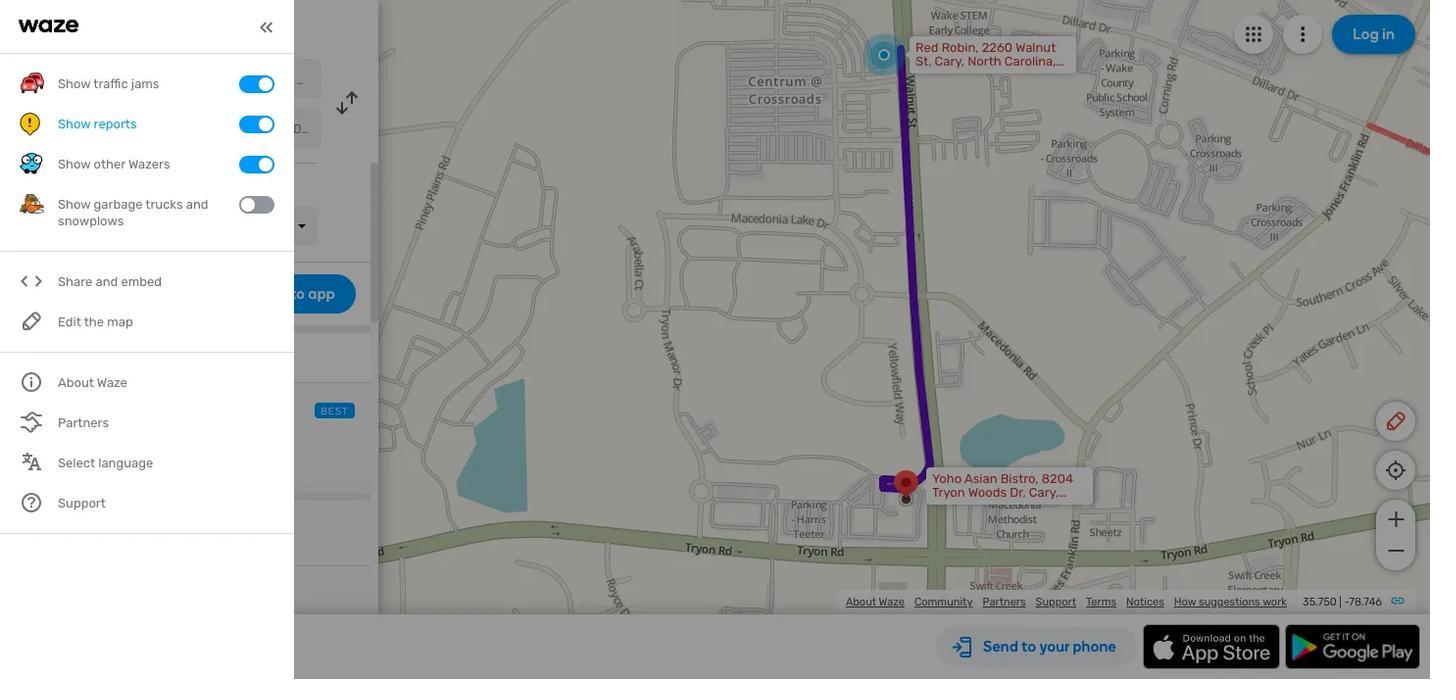 Task type: describe. For each thing, give the bounding box(es) containing it.
share and embed link
[[20, 262, 275, 302]]

driving directions
[[117, 16, 261, 37]]

thu,
[[65, 219, 90, 233]]

current location image
[[20, 67, 43, 90]]

partners
[[983, 596, 1026, 609]]

waze
[[879, 596, 905, 609]]

directions
[[180, 16, 261, 37]]

walnut for robin
[[174, 74, 212, 87]]

5:28
[[158, 406, 183, 420]]

st, for robin
[[214, 74, 229, 87]]

35.750 | -78.746
[[1303, 596, 1383, 609]]

zoom in image
[[1384, 508, 1409, 531]]

by
[[142, 406, 155, 420]]

support link
[[1036, 596, 1077, 609]]

destination
[[135, 533, 208, 550]]

min
[[69, 400, 99, 422]]

united for robin,
[[916, 68, 955, 82]]

best
[[321, 406, 349, 418]]

cary
[[119, 428, 149, 444]]

robin,
[[942, 40, 979, 55]]

red for robin,
[[916, 40, 939, 55]]

2260 for robin,
[[982, 40, 1013, 55]]

red robin 2260 walnut st, cary, north carolina, united states
[[72, 72, 422, 88]]

work
[[1263, 596, 1287, 609]]

thu, dec 7 list box
[[53, 207, 200, 246]]

walnut inside walnut st cary 0.6 miles
[[55, 428, 98, 444]]

states for robin
[[387, 74, 422, 87]]

starting point
[[20, 533, 106, 550]]

community link
[[915, 596, 973, 609]]

clock image
[[15, 174, 38, 197]]

st
[[102, 428, 116, 444]]

yoho asian bistro button
[[57, 108, 322, 147]]

red robin, 2260 walnut st, cary, north carolina, united states
[[916, 40, 1057, 82]]

leave
[[106, 406, 139, 420]]

how
[[1174, 596, 1197, 609]]

|
[[1340, 596, 1342, 609]]

5:30 pm list box
[[210, 207, 318, 246]]

terms link
[[1086, 596, 1117, 609]]

2
[[55, 400, 65, 422]]

how suggestions work link
[[1174, 596, 1287, 609]]

pm inside list box
[[251, 219, 270, 233]]

35.750
[[1303, 596, 1337, 609]]

0.6
[[55, 451, 74, 465]]

78.746
[[1350, 596, 1383, 609]]

miles
[[77, 451, 113, 465]]

code image
[[20, 270, 44, 295]]

carolina, for robin,
[[1005, 54, 1057, 69]]

and
[[96, 275, 118, 290]]



Task type: vqa. For each thing, say whether or not it's contained in the screenshot.
'Partners'
yes



Task type: locate. For each thing, give the bounding box(es) containing it.
destination button
[[135, 533, 208, 564]]

united
[[916, 68, 955, 82], [347, 74, 384, 87]]

0 vertical spatial carolina,
[[1005, 54, 1057, 69]]

dec
[[94, 219, 117, 233]]

asian
[[106, 121, 142, 137]]

north for robin,
[[968, 54, 1002, 69]]

walnut right "robin,"
[[1016, 40, 1056, 55]]

point
[[74, 533, 106, 550]]

st, for robin,
[[916, 54, 932, 69]]

0 vertical spatial walnut
[[1016, 40, 1056, 55]]

cary,
[[935, 54, 965, 69], [232, 74, 260, 87]]

states inside red robin 2260 walnut st, cary, north carolina, united states
[[387, 74, 422, 87]]

walnut st cary 0.6 miles
[[55, 428, 149, 465]]

st, left "robin,"
[[916, 54, 932, 69]]

1 horizontal spatial carolina,
[[1005, 54, 1057, 69]]

1 horizontal spatial cary,
[[935, 54, 965, 69]]

about waze community partners support terms notices how suggestions work
[[846, 596, 1287, 609]]

share and embed
[[58, 275, 162, 290]]

support
[[1036, 596, 1077, 609]]

1 vertical spatial red
[[72, 72, 96, 88]]

0 vertical spatial red
[[916, 40, 939, 55]]

0 vertical spatial north
[[968, 54, 1002, 69]]

zoom out image
[[1384, 539, 1409, 563]]

-
[[1345, 596, 1350, 609]]

walnut inside red robin 2260 walnut st, cary, north carolina, united states
[[174, 74, 212, 87]]

0 vertical spatial pm
[[251, 219, 270, 233]]

2 horizontal spatial walnut
[[1016, 40, 1056, 55]]

0 horizontal spatial walnut
[[55, 428, 98, 444]]

carolina, for robin
[[297, 74, 344, 87]]

0 horizontal spatial st,
[[214, 74, 229, 87]]

north
[[968, 54, 1002, 69], [263, 74, 294, 87]]

2 vertical spatial walnut
[[55, 428, 98, 444]]

united inside the 'red robin, 2260 walnut st, cary, north carolina, united states'
[[916, 68, 955, 82]]

starting
[[20, 533, 70, 550]]

0 vertical spatial 2260
[[982, 40, 1013, 55]]

walnut up 0.6
[[55, 428, 98, 444]]

7
[[120, 219, 126, 233]]

starting point button
[[20, 533, 106, 566]]

st,
[[916, 54, 932, 69], [214, 74, 229, 87]]

1 horizontal spatial united
[[916, 68, 955, 82]]

red for robin
[[72, 72, 96, 88]]

0 horizontal spatial states
[[387, 74, 422, 87]]

notices
[[1127, 596, 1165, 609]]

1 vertical spatial walnut
[[174, 74, 212, 87]]

2260 right "robin,"
[[982, 40, 1013, 55]]

st, inside red robin 2260 walnut st, cary, north carolina, united states
[[214, 74, 229, 87]]

walnut
[[1016, 40, 1056, 55], [174, 74, 212, 87], [55, 428, 98, 444]]

0 vertical spatial cary,
[[935, 54, 965, 69]]

routes
[[15, 351, 57, 368]]

1 vertical spatial pm
[[186, 406, 203, 420]]

2260 right the "robin"
[[143, 74, 172, 87]]

0 horizontal spatial cary,
[[232, 74, 260, 87]]

1 horizontal spatial walnut
[[174, 74, 212, 87]]

2260 inside the 'red robin, 2260 walnut st, cary, north carolina, united states'
[[982, 40, 1013, 55]]

thu, dec 7
[[65, 219, 126, 233]]

cary, for robin,
[[935, 54, 965, 69]]

st, inside the 'red robin, 2260 walnut st, cary, north carolina, united states'
[[916, 54, 932, 69]]

5:30
[[222, 219, 248, 233]]

embed
[[121, 275, 162, 290]]

1
[[29, 402, 34, 419]]

states inside the 'red robin, 2260 walnut st, cary, north carolina, united states'
[[958, 68, 997, 82]]

0 vertical spatial st,
[[916, 54, 932, 69]]

carolina,
[[1005, 54, 1057, 69], [297, 74, 344, 87]]

2260
[[982, 40, 1013, 55], [143, 74, 172, 87]]

red left the "robin"
[[72, 72, 96, 88]]

2 min leave by 5:28 pm
[[55, 400, 203, 422]]

0 horizontal spatial united
[[347, 74, 384, 87]]

north for robin
[[263, 74, 294, 87]]

1 vertical spatial carolina,
[[297, 74, 344, 87]]

1 horizontal spatial states
[[958, 68, 997, 82]]

carolina, inside the 'red robin, 2260 walnut st, cary, north carolina, united states'
[[1005, 54, 1057, 69]]

5:30 pm
[[222, 219, 270, 233]]

pm
[[251, 219, 270, 233], [186, 406, 203, 420]]

red
[[916, 40, 939, 55], [72, 72, 96, 88]]

cary, inside the 'red robin, 2260 walnut st, cary, north carolina, united states'
[[935, 54, 965, 69]]

partners link
[[983, 596, 1026, 609]]

yoho
[[72, 121, 103, 137]]

1 vertical spatial st,
[[214, 74, 229, 87]]

carolina, inside red robin 2260 walnut st, cary, north carolina, united states
[[297, 74, 344, 87]]

1 horizontal spatial pm
[[251, 219, 270, 233]]

1 vertical spatial 2260
[[143, 74, 172, 87]]

driving
[[117, 16, 176, 37]]

0 horizontal spatial red
[[72, 72, 96, 88]]

1 horizontal spatial red
[[916, 40, 939, 55]]

0 horizontal spatial pm
[[186, 406, 203, 420]]

states
[[958, 68, 997, 82], [387, 74, 422, 87]]

pm right 5:28
[[186, 406, 203, 420]]

2260 for robin
[[143, 74, 172, 87]]

terms
[[1086, 596, 1117, 609]]

1 horizontal spatial st,
[[916, 54, 932, 69]]

0 horizontal spatial carolina,
[[297, 74, 344, 87]]

states for robin,
[[958, 68, 997, 82]]

0 horizontal spatial 2260
[[143, 74, 172, 87]]

about waze link
[[846, 596, 905, 609]]

pm right 5:30
[[251, 219, 270, 233]]

cary, inside red robin 2260 walnut st, cary, north carolina, united states
[[232, 74, 260, 87]]

link image
[[1390, 593, 1406, 609]]

location image
[[20, 116, 43, 139]]

1 horizontal spatial 2260
[[982, 40, 1013, 55]]

red inside the 'red robin, 2260 walnut st, cary, north carolina, united states'
[[916, 40, 939, 55]]

0 horizontal spatial north
[[263, 74, 294, 87]]

robin
[[100, 72, 136, 88]]

notices link
[[1127, 596, 1165, 609]]

suggestions
[[1199, 596, 1261, 609]]

st, down directions
[[214, 74, 229, 87]]

share
[[58, 275, 92, 290]]

1 vertical spatial north
[[263, 74, 294, 87]]

walnut inside the 'red robin, 2260 walnut st, cary, north carolina, united states'
[[1016, 40, 1056, 55]]

north inside red robin 2260 walnut st, cary, north carolina, united states
[[263, 74, 294, 87]]

2260 inside red robin 2260 walnut st, cary, north carolina, united states
[[143, 74, 172, 87]]

yoho asian bistro
[[72, 121, 183, 137]]

red left "robin,"
[[916, 40, 939, 55]]

walnut up yoho asian bistro "button" on the left top of the page
[[174, 74, 212, 87]]

1 vertical spatial cary,
[[232, 74, 260, 87]]

united inside red robin 2260 walnut st, cary, north carolina, united states
[[347, 74, 384, 87]]

walnut for robin,
[[1016, 40, 1056, 55]]

community
[[915, 596, 973, 609]]

north inside the 'red robin, 2260 walnut st, cary, north carolina, united states'
[[968, 54, 1002, 69]]

about
[[846, 596, 877, 609]]

pm inside 2 min leave by 5:28 pm
[[186, 406, 203, 420]]

1 horizontal spatial north
[[968, 54, 1002, 69]]

pencil image
[[1385, 410, 1408, 433]]

bistro
[[145, 121, 183, 137]]

cary, for robin
[[232, 74, 260, 87]]

united for robin
[[347, 74, 384, 87]]



